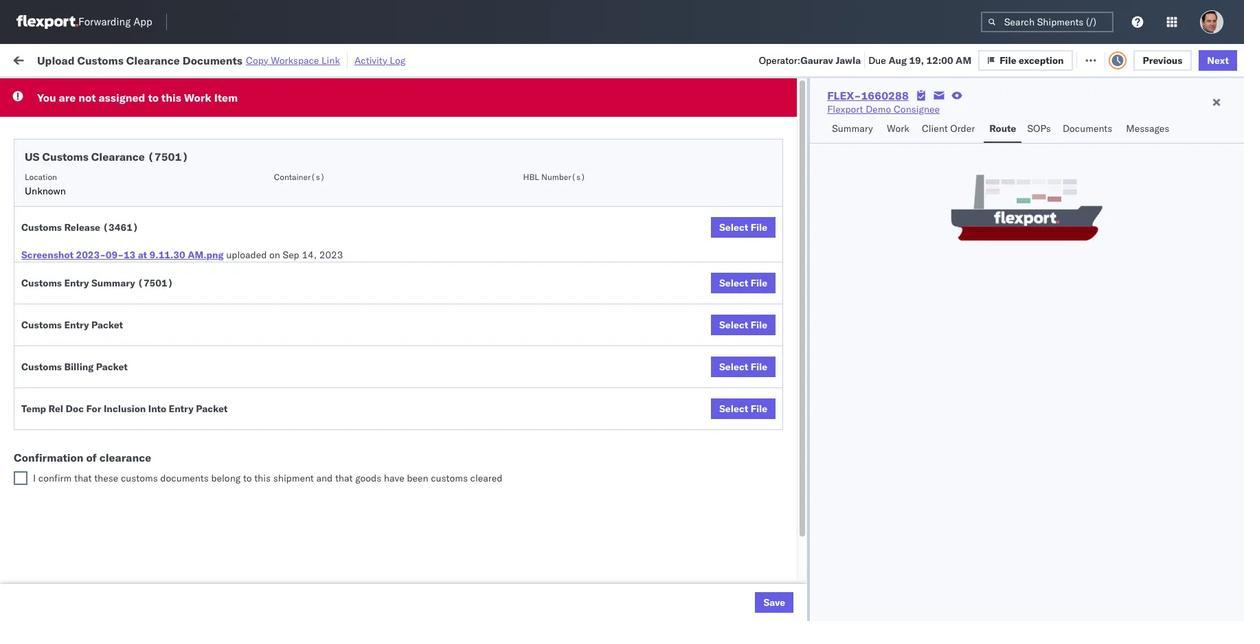 Task type: vqa. For each thing, say whether or not it's contained in the screenshot.
exception
yes



Task type: locate. For each thing, give the bounding box(es) containing it.
schedule up unknown
[[32, 160, 72, 173]]

entry for summary
[[64, 277, 89, 289]]

pickup
[[75, 160, 104, 173], [75, 191, 104, 203], [75, 251, 104, 264], [75, 312, 104, 324], [69, 372, 99, 385], [75, 433, 104, 445], [75, 493, 104, 505]]

1 horizontal spatial work
[[184, 91, 212, 104]]

appointment for 4th schedule delivery appointment button from the bottom
[[113, 137, 169, 149]]

am right 6:00
[[245, 410, 260, 422]]

appointment up 13
[[113, 228, 169, 240]]

1 vertical spatial upload customs clearance documents link
[[32, 553, 195, 580]]

flex-1846748 for the upload customs clearance documents button on the left of the page
[[759, 289, 830, 301]]

3 flex-1889466 from the top
[[759, 380, 830, 392]]

select file for customs billing packet
[[720, 361, 768, 373]]

schedule pickup from los angeles, ca link for fourth the schedule pickup from los angeles, ca button
[[32, 311, 195, 338]]

2 select file from the top
[[720, 277, 768, 289]]

2 schedule delivery appointment link from the top
[[32, 227, 169, 241]]

1 vertical spatial upload
[[32, 281, 63, 294]]

pst, up 6:00 am pst, dec 24, 2022
[[262, 380, 283, 392]]

from down the upload customs clearance documents button on the left of the page
[[107, 312, 127, 324]]

1 horizontal spatial customs
[[431, 472, 468, 485]]

schedule down 'customs entry packet'
[[32, 349, 72, 361]]

5 schedule from the top
[[32, 251, 72, 264]]

jawla down messages on the right top of the page
[[1141, 138, 1165, 150]]

from right 2023-
[[107, 251, 127, 264]]

3 1889466 from the top
[[788, 380, 830, 392]]

0 vertical spatial entry
[[64, 277, 89, 289]]

upload customs clearance documents link down 09-
[[32, 281, 195, 308]]

client left the name
[[510, 112, 532, 122]]

1 1889466 from the top
[[788, 319, 830, 332]]

numbers inside container numbers
[[847, 118, 881, 128]]

fcl for third the schedule pickup from los angeles, ca button from the top of the page
[[451, 259, 469, 271]]

upload down the screenshot
[[32, 281, 63, 294]]

entry down 2023-
[[64, 277, 89, 289]]

sops button
[[1022, 116, 1058, 143]]

4 fcl from the top
[[451, 289, 469, 301]]

187
[[317, 53, 335, 66]]

ca for fourth the schedule pickup from los angeles, ca button
[[32, 325, 45, 338]]

1889466
[[788, 319, 830, 332], [788, 349, 830, 362], [788, 380, 830, 392], [788, 410, 830, 422]]

3 appointment from the top
[[113, 349, 169, 361]]

schedule delivery appointment
[[32, 137, 169, 149], [32, 228, 169, 240], [32, 349, 169, 361], [32, 470, 169, 482]]

select file button for customs billing packet
[[711, 357, 776, 377]]

9 resize handle column header from the left
[[1084, 107, 1101, 621]]

1 ca from the top
[[32, 174, 45, 187]]

4 ceau7522281, from the top
[[847, 228, 917, 241]]

0 vertical spatial work
[[150, 53, 174, 66]]

message (0)
[[185, 53, 242, 66]]

from down these
[[107, 493, 127, 505]]

2 vertical spatial 2130387
[[788, 561, 830, 574]]

confirm inside confirm pickup from los angeles, ca
[[32, 372, 67, 385]]

schedule delivery appointment link for 4th schedule delivery appointment button from the bottom
[[32, 136, 169, 150]]

4 1889466 from the top
[[788, 410, 830, 422]]

work right import
[[150, 53, 174, 66]]

work
[[39, 50, 75, 69]]

2 horizontal spatial work
[[887, 122, 910, 135]]

schedule delivery appointment button down of
[[32, 469, 169, 484]]

ocean fcl for second the schedule pickup from los angeles, ca button from the top of the page
[[421, 198, 469, 211]]

0 horizontal spatial consignee
[[599, 112, 639, 122]]

from for the schedule pickup from los angeles, ca link associated with 5th the schedule pickup from los angeles, ca button
[[107, 433, 127, 445]]

next button
[[1199, 50, 1238, 70]]

1 vertical spatial entry
[[64, 319, 89, 331]]

3 select file button from the top
[[711, 315, 776, 335]]

1 select from the top
[[720, 221, 749, 234]]

4 resize handle column header from the left
[[487, 107, 503, 621]]

2 : from the left
[[319, 85, 322, 95]]

1 schedule delivery appointment button from the top
[[32, 136, 169, 152]]

release
[[64, 221, 100, 234]]

pickup for second the schedule pickup from los angeles, ca button from the top of the page
[[75, 191, 104, 203]]

ca for second the schedule pickup from los angeles, ca button from the top of the page
[[32, 204, 45, 217]]

0 horizontal spatial on
[[269, 249, 280, 261]]

schedule up confirmation
[[32, 433, 72, 445]]

jawla left due
[[836, 54, 861, 66]]

1 upload customs clearance documents from the top
[[32, 281, 151, 308]]

pickup inside confirm pickup from los angeles, ca
[[69, 372, 99, 385]]

schedule delivery appointment link up confirm pickup from los angeles, ca
[[32, 348, 169, 362]]

risk
[[285, 53, 301, 66]]

1 11:59 pm pdt, nov 4, 2022 from the top
[[221, 138, 348, 150]]

5 schedule pickup from los angeles, ca link from the top
[[32, 432, 195, 459]]

0 vertical spatial on
[[337, 53, 348, 66]]

confirm
[[32, 372, 67, 385], [32, 409, 67, 422]]

jawla
[[836, 54, 861, 66], [1141, 138, 1165, 150]]

4 1846748 from the top
[[788, 229, 830, 241]]

savant
[[1139, 198, 1169, 211]]

10 schedule from the top
[[32, 493, 72, 505]]

0 vertical spatial 2023
[[319, 249, 343, 261]]

flex-2130387 up the flex-2130384
[[759, 561, 830, 574]]

ceau7522281, hlxu6269489, hlxu8034992
[[847, 137, 1060, 150], [847, 168, 1060, 180], [847, 198, 1060, 210], [847, 228, 1060, 241]]

1 vertical spatial upload customs clearance documents
[[32, 554, 151, 580]]

location
[[25, 172, 57, 182]]

1846748
[[788, 138, 830, 150], [788, 168, 830, 180], [788, 198, 830, 211], [788, 229, 830, 241], [788, 259, 830, 271], [788, 289, 830, 301]]

4, for 4th schedule delivery appointment button from the bottom
[[312, 138, 321, 150]]

pst, for 4:00
[[262, 380, 283, 392]]

file for customs billing packet
[[751, 361, 768, 373]]

customs inside button
[[65, 281, 104, 294]]

5 1846748 from the top
[[788, 259, 830, 271]]

1 vertical spatial 23,
[[303, 470, 318, 483]]

aug
[[889, 54, 907, 66]]

consignee inside button
[[599, 112, 639, 122]]

i confirm that these customs documents belong to this shipment and that goods have been customs cleared
[[33, 472, 503, 485]]

angeles, for the schedule pickup from los angeles, ca link associated with 5th the schedule pickup from los angeles, ca button
[[147, 433, 185, 445]]

: left no
[[319, 85, 322, 95]]

schedule delivery appointment link for second schedule delivery appointment button from the top of the page
[[32, 227, 169, 241]]

file for customs entry summary (7501)
[[751, 277, 768, 289]]

0 vertical spatial upload customs clearance documents
[[32, 281, 151, 308]]

0 horizontal spatial am
[[245, 410, 260, 422]]

schedule delivery appointment up us customs clearance (7501) on the left of the page
[[32, 137, 169, 149]]

client order button
[[917, 116, 984, 143]]

schedule delivery appointment link up 2023-
[[32, 227, 169, 241]]

demo
[[866, 103, 892, 115]]

numbers
[[986, 112, 1020, 122], [847, 118, 881, 128]]

1 vertical spatial on
[[269, 249, 280, 261]]

resize handle column header for the mode button
[[487, 107, 503, 621]]

1 vertical spatial this
[[254, 472, 271, 485]]

schedule delivery appointment link down workitem button
[[32, 136, 169, 150]]

schedule left 2023-
[[32, 251, 72, 264]]

2 vertical spatial flex-2130387
[[759, 561, 830, 574]]

delivery for 6:00
[[69, 409, 105, 422]]

upload inside button
[[32, 281, 63, 294]]

4 4, from the top
[[312, 259, 321, 271]]

customs up "status"
[[77, 53, 124, 67]]

pst, left jan
[[262, 470, 283, 483]]

customs entry packet
[[21, 319, 123, 331]]

flex-2130384
[[759, 591, 830, 604]]

confirm pickup from los angeles, ca button
[[32, 371, 195, 400]]

customs down 2023-
[[65, 281, 104, 294]]

entry for packet
[[64, 319, 89, 331]]

1662119
[[788, 531, 830, 543]]

client inside button
[[510, 112, 532, 122]]

packet right billing on the left bottom of the page
[[96, 361, 128, 373]]

8 schedule from the top
[[32, 433, 72, 445]]

angeles, for the schedule pickup from los angeles, ca link associated with fourth the schedule pickup from los angeles, ca button
[[147, 312, 185, 324]]

1 vertical spatial flex-2130387
[[759, 501, 830, 513]]

clearance down workitem button
[[91, 150, 145, 164]]

1 schedule pickup from los angeles, ca from the top
[[32, 160, 185, 187]]

1 horizontal spatial jawla
[[1141, 138, 1165, 150]]

file exception button
[[988, 49, 1083, 70], [988, 49, 1083, 70], [979, 50, 1073, 70], [979, 50, 1073, 70]]

3 ocean fcl from the top
[[421, 259, 469, 271]]

ca for 5th the schedule pickup from los angeles, ca button
[[32, 446, 45, 459]]

filtered by:
[[14, 84, 63, 97]]

2 ca from the top
[[32, 204, 45, 217]]

1 resize handle column header from the left
[[197, 107, 213, 621]]

have
[[384, 472, 405, 485]]

1 1846748 from the top
[[788, 138, 830, 150]]

pickup for fourth the schedule pickup from los angeles, ca button
[[75, 312, 104, 324]]

schedule delivery appointment button
[[32, 136, 169, 152], [32, 227, 169, 242], [32, 348, 169, 363], [32, 469, 169, 484]]

from inside confirm pickup from los angeles, ca
[[101, 372, 122, 385]]

schedule up "netherlands"
[[32, 493, 72, 505]]

summary down flexport
[[832, 122, 873, 135]]

nov down container(s)
[[292, 198, 310, 211]]

11:59 pm pdt, nov 4, 2022 for 4th schedule delivery appointment button from the bottom
[[221, 138, 348, 150]]

0 vertical spatial (7501)
[[148, 150, 189, 164]]

documents inside button
[[32, 295, 81, 308]]

23, right jan
[[303, 470, 318, 483]]

packet for customs entry packet
[[91, 319, 123, 331]]

1 2130387 from the top
[[788, 470, 830, 483]]

gaurav down operator on the top of the page
[[1108, 138, 1139, 150]]

1 horizontal spatial am
[[956, 54, 972, 66]]

0 vertical spatial to
[[148, 91, 159, 104]]

1 vertical spatial dec
[[286, 410, 304, 422]]

schedule delivery appointment button up 2023-
[[32, 227, 169, 242]]

: right not
[[99, 85, 102, 95]]

1 vertical spatial to
[[243, 472, 252, 485]]

dec left 24,
[[286, 410, 304, 422]]

mbl/mawb numbers button
[[929, 109, 1087, 123]]

nov left 8,
[[291, 289, 309, 301]]

this
[[161, 91, 181, 104], [254, 472, 271, 485]]

1 horizontal spatial numbers
[[986, 112, 1020, 122]]

3 schedule delivery appointment button from the top
[[32, 348, 169, 363]]

los down workitem button
[[130, 160, 145, 173]]

0 vertical spatial confirm
[[32, 372, 67, 385]]

that
[[74, 472, 92, 485], [335, 472, 353, 485]]

4 select from the top
[[720, 361, 749, 373]]

upload customs clearance documents down schedule pickup from rotterdam, netherlands
[[32, 554, 151, 580]]

2 appointment from the top
[[113, 228, 169, 240]]

on left sep
[[269, 249, 280, 261]]

4 schedule delivery appointment button from the top
[[32, 469, 169, 484]]

schedule pickup from los angeles, ca
[[32, 160, 185, 187], [32, 191, 185, 217], [32, 251, 185, 277], [32, 312, 185, 338], [32, 433, 185, 459]]

1 horizontal spatial to
[[243, 472, 252, 485]]

client name button
[[503, 109, 579, 123]]

to right for at the left top of the page
[[148, 91, 159, 104]]

customs up the screenshot
[[21, 221, 62, 234]]

angeles,
[[147, 160, 185, 173], [147, 191, 185, 203], [147, 251, 185, 264], [147, 312, 185, 324], [142, 372, 180, 385], [147, 433, 185, 445]]

23, for 2023
[[303, 470, 318, 483]]

5 schedule pickup from los angeles, ca button from the top
[[32, 432, 195, 461]]

1 horizontal spatial client
[[922, 122, 948, 135]]

(7501) down the 9.11.30 on the left
[[138, 277, 173, 289]]

numbers down container
[[847, 118, 881, 128]]

-
[[709, 591, 715, 604]]

client left "order"
[[922, 122, 948, 135]]

0 vertical spatial 2130387
[[788, 470, 830, 483]]

4 select file button from the top
[[711, 357, 776, 377]]

pickup for 5th the schedule pickup from los angeles, ca button
[[75, 433, 104, 445]]

schedule pickup from los angeles, ca link for 5th the schedule pickup from los angeles, ca button from the bottom
[[32, 160, 195, 187]]

flex-1662119
[[759, 531, 830, 543]]

0 vertical spatial this
[[161, 91, 181, 104]]

11 resize handle column header from the left
[[1210, 107, 1226, 621]]

1 vertical spatial confirm
[[32, 409, 67, 422]]

from up (3461)
[[107, 191, 127, 203]]

client name
[[510, 112, 556, 122]]

packet down 4:00
[[196, 403, 228, 415]]

temp
[[21, 403, 46, 415]]

that down confirmation of clearance
[[74, 472, 92, 485]]

schedule delivery appointment button up confirm pickup from los angeles, ca
[[32, 348, 169, 363]]

ocean fcl for the upload customs clearance documents button on the left of the page
[[421, 289, 469, 301]]

4, up container(s)
[[312, 138, 321, 150]]

dec up 6:00 am pst, dec 24, 2022
[[285, 380, 303, 392]]

this left jan
[[254, 472, 271, 485]]

upload customs clearance documents link down schedule pickup from rotterdam, netherlands button
[[32, 553, 195, 580]]

from for third the schedule pickup from los angeles, ca button from the top of the page the schedule pickup from los angeles, ca link
[[107, 251, 127, 264]]

1 vertical spatial packet
[[96, 361, 128, 373]]

0 horizontal spatial numbers
[[847, 118, 881, 128]]

2 test123456 from the top
[[936, 168, 994, 180]]

ca inside confirm pickup from los angeles, ca
[[32, 386, 45, 398]]

pm
[[251, 138, 266, 150], [251, 168, 266, 180], [251, 198, 266, 211], [251, 259, 266, 271], [251, 289, 266, 301], [245, 380, 260, 392], [245, 470, 260, 483]]

that right and
[[335, 472, 353, 485]]

3 1846748 from the top
[[788, 198, 830, 211]]

pm down deadline
[[251, 138, 266, 150]]

1 fcl from the top
[[451, 138, 469, 150]]

no
[[325, 85, 336, 95]]

confirm
[[38, 472, 72, 485]]

packet for customs billing packet
[[96, 361, 128, 373]]

flex-2130387 down "flex-1893174"
[[759, 470, 830, 483]]

hbl number(s)
[[523, 172, 586, 182]]

work inside button
[[887, 122, 910, 135]]

upload for second the upload customs clearance documents link from the bottom
[[32, 281, 63, 294]]

customs down clearance
[[121, 472, 158, 485]]

at right 13
[[138, 249, 147, 261]]

6:00
[[221, 410, 242, 422]]

4 appointment from the top
[[113, 470, 169, 482]]

pickup for third the schedule pickup from los angeles, ca button from the top of the page
[[75, 251, 104, 264]]

schedule delivery appointment up 2023-
[[32, 228, 169, 240]]

schedule pickup from los angeles, ca for second the schedule pickup from los angeles, ca button from the top of the page
[[32, 191, 185, 217]]

1846748 for third the schedule pickup from los angeles, ca button from the top of the page the schedule pickup from los angeles, ca link
[[788, 259, 830, 271]]

None checkbox
[[14, 471, 27, 485]]

6 1846748 from the top
[[788, 289, 830, 301]]

work inside button
[[150, 53, 174, 66]]

schedule delivery appointment link for 3rd schedule delivery appointment button from the top of the page
[[32, 348, 169, 362]]

ca
[[32, 174, 45, 187], [32, 204, 45, 217], [32, 265, 45, 277], [32, 325, 45, 338], [32, 386, 45, 398], [32, 446, 45, 459]]

id
[[754, 112, 763, 122]]

1 flex-1846748 from the top
[[759, 138, 830, 150]]

4 schedule pickup from los angeles, ca from the top
[[32, 312, 185, 338]]

to
[[148, 91, 159, 104], [243, 472, 252, 485]]

0 vertical spatial dec
[[285, 380, 303, 392]]

schedule pickup from los angeles, ca for third the schedule pickup from los angeles, ca button from the top of the page
[[32, 251, 185, 277]]

schedule delivery appointment down of
[[32, 470, 169, 482]]

nov for the upload customs clearance documents button on the left of the page
[[291, 289, 309, 301]]

resize handle column header
[[197, 107, 213, 621], [349, 107, 366, 621], [397, 107, 414, 621], [487, 107, 503, 621], [576, 107, 592, 621], [713, 107, 730, 621], [823, 107, 840, 621], [913, 107, 929, 621], [1084, 107, 1101, 621], [1174, 107, 1190, 621], [1210, 107, 1226, 621]]

work down flexport demo consignee link
[[887, 122, 910, 135]]

0 horizontal spatial jawla
[[836, 54, 861, 66]]

ca up the i
[[32, 446, 45, 459]]

3 resize handle column header from the left
[[397, 107, 414, 621]]

0 vertical spatial gaurav
[[801, 54, 834, 66]]

angeles, for the schedule pickup from los angeles, ca link corresponding to 5th the schedule pickup from los angeles, ca button from the bottom
[[147, 160, 185, 173]]

0 horizontal spatial that
[[74, 472, 92, 485]]

angeles, for confirm pickup from los angeles, ca link
[[142, 372, 180, 385]]

1 vertical spatial work
[[184, 91, 212, 104]]

customs entry summary (7501)
[[21, 277, 173, 289]]

pst, left 8,
[[268, 289, 289, 301]]

0 horizontal spatial client
[[510, 112, 532, 122]]

on
[[337, 53, 348, 66], [269, 249, 280, 261]]

1 schedule delivery appointment link from the top
[[32, 136, 169, 150]]

pm left container(s)
[[251, 168, 266, 180]]

customs right been at bottom
[[431, 472, 468, 485]]

schedule pickup from rotterdam, netherlands link
[[32, 492, 195, 520]]

nov up 11:00 pm pst, nov 8, 2022 at the top left of page
[[292, 259, 310, 271]]

4, down deadline button
[[312, 168, 321, 180]]

3 schedule delivery appointment link from the top
[[32, 348, 169, 362]]

2 1889466 from the top
[[788, 349, 830, 362]]

work
[[150, 53, 174, 66], [184, 91, 212, 104], [887, 122, 910, 135]]

1 horizontal spatial summary
[[832, 122, 873, 135]]

pickup inside schedule pickup from rotterdam, netherlands
[[75, 493, 104, 505]]

0 horizontal spatial at
[[138, 249, 147, 261]]

4 ocean fcl from the top
[[421, 289, 469, 301]]

upload customs clearance documents inside button
[[32, 281, 151, 308]]

upload customs clearance documents
[[32, 281, 151, 308], [32, 554, 151, 580]]

2 flex-2130387 from the top
[[759, 501, 830, 513]]

appointment for fourth schedule delivery appointment button
[[113, 470, 169, 482]]

(7501) for customs entry summary (7501)
[[138, 277, 173, 289]]

select file for temp rel doc for inclusion into entry packet
[[720, 403, 768, 415]]

previous
[[1143, 54, 1183, 66]]

schedule pickup from los angeles, ca for 5th the schedule pickup from los angeles, ca button from the bottom
[[32, 160, 185, 187]]

(7501)
[[148, 150, 189, 164], [138, 277, 173, 289]]

work,
[[145, 85, 167, 95]]

2 customs from the left
[[431, 472, 468, 485]]

0 horizontal spatial :
[[99, 85, 102, 95]]

2 vertical spatial upload
[[32, 554, 63, 566]]

forwarding app link
[[16, 15, 152, 29]]

9 schedule from the top
[[32, 470, 72, 482]]

1 11:59 from the top
[[221, 138, 248, 150]]

los for 5th the schedule pickup from los angeles, ca button from the bottom
[[130, 160, 145, 173]]

angeles, inside confirm pickup from los angeles, ca
[[142, 372, 180, 385]]

1 pdt, from the top
[[268, 138, 290, 150]]

0 vertical spatial flex-2130387
[[759, 470, 830, 483]]

resize handle column header for flex id button
[[823, 107, 840, 621]]

numbers for mbl/mawb numbers
[[986, 112, 1020, 122]]

client inside button
[[922, 122, 948, 135]]

pst, for 11:00
[[268, 289, 289, 301]]

3 select from the top
[[720, 319, 749, 331]]

uploaded
[[226, 249, 267, 261]]

ca down the screenshot
[[32, 265, 45, 277]]

3 select file from the top
[[720, 319, 768, 331]]

pickup for 5th the schedule pickup from los angeles, ca button from the bottom
[[75, 160, 104, 173]]

0 vertical spatial 23,
[[306, 380, 321, 392]]

dec for 24,
[[286, 410, 304, 422]]

:
[[99, 85, 102, 95], [319, 85, 322, 95]]

1 vertical spatial 2023
[[320, 470, 344, 483]]

confirmation
[[14, 451, 84, 465]]

1 vertical spatial 2130387
[[788, 501, 830, 513]]

5 fcl from the top
[[451, 380, 469, 392]]

1 confirm from the top
[[32, 372, 67, 385]]

6 ca from the top
[[32, 446, 45, 459]]

2 vertical spatial entry
[[169, 403, 194, 415]]

2 select from the top
[[720, 277, 749, 289]]

2 1846748 from the top
[[788, 168, 830, 180]]

1 horizontal spatial :
[[319, 85, 322, 95]]

los up clearance
[[130, 433, 145, 445]]

upload customs clearance documents for second the upload customs clearance documents link from the bottom
[[32, 281, 151, 308]]

4 schedule pickup from los angeles, ca link from the top
[[32, 311, 195, 338]]

11:00
[[221, 289, 248, 301]]

los up (3461)
[[130, 191, 145, 203]]

4, right sep
[[312, 259, 321, 271]]

delivery for 11:59
[[75, 137, 110, 149]]

1 appointment from the top
[[113, 137, 169, 149]]

09-
[[106, 249, 124, 261]]

0 vertical spatial packet
[[91, 319, 123, 331]]

customs
[[121, 472, 158, 485], [431, 472, 468, 485]]

gaurav
[[801, 54, 834, 66], [1108, 138, 1139, 150]]

schedule delivery appointment button down workitem button
[[32, 136, 169, 152]]

schedule delivery appointment link down of
[[32, 469, 169, 483]]

from up clearance
[[107, 433, 127, 445]]

1 vertical spatial jawla
[[1141, 138, 1165, 150]]

clearance up work,
[[126, 53, 180, 67]]

consignee button
[[592, 109, 716, 123]]

1846748 for 4th schedule delivery appointment button from the bottom's schedule delivery appointment 'link'
[[788, 138, 830, 150]]

2023 left goods
[[320, 470, 344, 483]]

1 vertical spatial gaurav
[[1108, 138, 1139, 150]]

screenshot
[[21, 249, 74, 261]]

ca down unknown
[[32, 204, 45, 217]]

0 vertical spatial jawla
[[836, 54, 861, 66]]

pickup for confirm pickup from los angeles, ca button
[[69, 372, 99, 385]]

11:59 pm pdt, nov 4, 2022 for second the schedule pickup from los angeles, ca button from the top of the page
[[221, 198, 348, 211]]

confirm for confirm delivery
[[32, 409, 67, 422]]

from inside schedule pickup from rotterdam, netherlands
[[107, 493, 127, 505]]

0 horizontal spatial customs
[[121, 472, 158, 485]]

3 2130387 from the top
[[788, 561, 830, 574]]

2 schedule pickup from los angeles, ca from the top
[[32, 191, 185, 217]]

resize handle column header for workitem button
[[197, 107, 213, 621]]

import work button
[[111, 44, 180, 75]]

item
[[214, 91, 238, 104]]

to right 8:30
[[243, 472, 252, 485]]

file for temp rel doc for inclusion into entry packet
[[751, 403, 768, 415]]

2130387 up 1662119 at the bottom right
[[788, 501, 830, 513]]

upload customs clearance documents button
[[32, 281, 195, 310]]

1 horizontal spatial this
[[254, 472, 271, 485]]

confirm delivery button
[[32, 409, 105, 424]]

1 horizontal spatial that
[[335, 472, 353, 485]]

select
[[720, 221, 749, 234], [720, 277, 749, 289], [720, 319, 749, 331], [720, 361, 749, 373], [720, 403, 749, 415]]

3 flex-1846748 from the top
[[759, 198, 830, 211]]

packet down the upload customs clearance documents button on the left of the page
[[91, 319, 123, 331]]

1 vertical spatial am
[[245, 410, 260, 422]]

at
[[274, 53, 282, 66], [138, 249, 147, 261]]

gaurav up flexport
[[801, 54, 834, 66]]

5 resize handle column header from the left
[[576, 107, 592, 621]]

8 resize handle column header from the left
[[913, 107, 929, 621]]

2130387
[[788, 470, 830, 483], [788, 501, 830, 513], [788, 561, 830, 574]]

5 ocean fcl from the top
[[421, 380, 469, 392]]

2023 right 14,
[[319, 249, 343, 261]]

los inside confirm pickup from los angeles, ca
[[124, 372, 139, 385]]

2 vertical spatial work
[[887, 122, 910, 135]]

schedule up us
[[32, 137, 72, 149]]

documents inside button
[[1063, 122, 1113, 135]]

5 select file button from the top
[[711, 399, 776, 419]]

select file button for customs release (3461)
[[711, 217, 776, 238]]

snoozed
[[287, 85, 319, 95]]

sops
[[1028, 122, 1051, 135]]

batch
[[1167, 53, 1194, 66]]

2 ceau7522281, hlxu6269489, hlxu8034992 from the top
[[847, 168, 1060, 180]]

14,
[[302, 249, 317, 261]]

rotterdam,
[[130, 493, 178, 505]]

clearance down 13
[[106, 281, 151, 294]]

19,
[[910, 54, 924, 66]]

4, down container(s)
[[312, 198, 321, 211]]

ocean
[[421, 138, 449, 150], [540, 138, 568, 150], [629, 138, 657, 150], [540, 168, 568, 180], [421, 198, 449, 211], [540, 198, 568, 211], [629, 198, 657, 211], [421, 259, 449, 271], [540, 259, 568, 271], [629, 259, 657, 271], [421, 289, 449, 301], [540, 289, 568, 301], [629, 289, 657, 301], [421, 380, 449, 392], [540, 380, 568, 392], [629, 380, 657, 392], [421, 470, 449, 483]]

1 select file from the top
[[720, 221, 768, 234]]

0 vertical spatial upload customs clearance documents link
[[32, 281, 195, 308]]

2022 for confirm delivery button
[[324, 410, 348, 422]]

0 horizontal spatial work
[[150, 53, 174, 66]]

los up inclusion
[[124, 372, 139, 385]]

0 vertical spatial summary
[[832, 122, 873, 135]]

mode
[[421, 112, 442, 122]]

1 horizontal spatial gaurav
[[1108, 138, 1139, 150]]

for
[[86, 403, 101, 415]]

6 fcl from the top
[[451, 470, 469, 483]]

upload down "netherlands"
[[32, 554, 63, 566]]

1 horizontal spatial on
[[337, 53, 348, 66]]

1 vertical spatial summary
[[91, 277, 135, 289]]

pst,
[[268, 289, 289, 301], [262, 380, 283, 392], [263, 410, 284, 422], [262, 470, 283, 483]]

2 2130387 from the top
[[788, 501, 830, 513]]

pm up uploaded
[[251, 198, 266, 211]]

work left "item"
[[184, 91, 212, 104]]

3 4, from the top
[[312, 198, 321, 211]]

confirm delivery
[[32, 409, 105, 422]]

0 vertical spatial at
[[274, 53, 282, 66]]

1 that from the left
[[74, 472, 92, 485]]

1 vertical spatial (7501)
[[138, 277, 173, 289]]



Task type: describe. For each thing, give the bounding box(es) containing it.
from for the schedule pickup from los angeles, ca link associated with fourth the schedule pickup from los angeles, ca button
[[107, 312, 127, 324]]

pickup for schedule pickup from rotterdam, netherlands button
[[75, 493, 104, 505]]

select file for customs release (3461)
[[720, 221, 768, 234]]

select for customs billing packet
[[720, 361, 749, 373]]

you are not assigned to this work item
[[37, 91, 238, 104]]

1 hlxu8034992 from the top
[[993, 137, 1060, 150]]

customs down "netherlands"
[[65, 554, 104, 566]]

for
[[132, 85, 143, 95]]

delivery for 8:30
[[75, 470, 110, 482]]

4 flex-1846748 from the top
[[759, 229, 830, 241]]

1 flex-2130387 from the top
[[759, 470, 830, 483]]

confirmation of clearance
[[14, 451, 151, 465]]

upload customs clearance documents copy workspace link
[[37, 53, 340, 67]]

file for customs release (3461)
[[751, 221, 768, 234]]

1 hlxu6269489, from the top
[[920, 137, 990, 150]]

1893174
[[788, 440, 830, 453]]

file for customs entry packet
[[751, 319, 768, 331]]

6 schedule from the top
[[32, 312, 72, 324]]

snooze
[[372, 112, 400, 122]]

temp rel doc for inclusion into entry packet
[[21, 403, 228, 415]]

omkar savant
[[1108, 198, 1169, 211]]

4:00 pm pst, dec 23, 2022
[[221, 380, 347, 392]]

angeles, for second the schedule pickup from los angeles, ca button from the top of the page the schedule pickup from los angeles, ca link
[[147, 191, 185, 203]]

documents up the in
[[183, 53, 243, 67]]

schedule delivery appointment link for fourth schedule delivery appointment button
[[32, 469, 169, 483]]

name
[[534, 112, 556, 122]]

am.png
[[188, 249, 224, 261]]

cleared
[[470, 472, 503, 485]]

pm right 4:00
[[245, 380, 260, 392]]

ca for confirm pickup from los angeles, ca button
[[32, 386, 45, 398]]

jan
[[285, 470, 301, 483]]

flex id button
[[730, 109, 826, 123]]

fcl for second the schedule pickup from los angeles, ca button from the top of the page
[[451, 198, 469, 211]]

0 vertical spatial am
[[956, 54, 972, 66]]

customs up customs billing packet
[[21, 319, 62, 331]]

1 schedule from the top
[[32, 137, 72, 149]]

187 on track
[[317, 53, 373, 66]]

gaurav jawla
[[1108, 138, 1165, 150]]

0 vertical spatial upload
[[37, 53, 75, 67]]

client for client order
[[922, 122, 948, 135]]

1 horizontal spatial consignee
[[894, 103, 940, 115]]

doc
[[66, 403, 84, 415]]

confirm pickup from los angeles, ca link
[[32, 371, 195, 399]]

Search Shipments (/) text field
[[981, 12, 1114, 32]]

resize handle column header for container numbers button
[[913, 107, 929, 621]]

pm right 8:30
[[245, 470, 260, 483]]

flex-1889466 for confirm delivery
[[759, 410, 830, 422]]

container numbers button
[[840, 104, 915, 129]]

los for confirm pickup from los angeles, ca button
[[124, 372, 139, 385]]

3 schedule delivery appointment from the top
[[32, 349, 169, 361]]

my
[[14, 50, 36, 69]]

customs left billing on the left bottom of the page
[[21, 361, 62, 373]]

2 hlxu8034992 from the top
[[993, 168, 1060, 180]]

1 ceau7522281, hlxu6269489, hlxu8034992 from the top
[[847, 137, 1060, 150]]

select file button for customs entry summary (7501)
[[711, 273, 776, 293]]

workspace
[[271, 54, 319, 66]]

flexport. image
[[16, 15, 78, 29]]

778 at risk
[[253, 53, 301, 66]]

client order
[[922, 122, 975, 135]]

integration
[[599, 591, 647, 604]]

due
[[869, 54, 886, 66]]

2 vertical spatial packet
[[196, 403, 228, 415]]

2 flex-1889466 from the top
[[759, 349, 830, 362]]

nov for third the schedule pickup from los angeles, ca button from the top of the page
[[292, 259, 310, 271]]

flex-1889466 for confirm pickup from los angeles, ca
[[759, 380, 830, 392]]

flex-1660288 link
[[828, 89, 909, 102]]

flex-1889466 for schedule pickup from los angeles, ca
[[759, 319, 830, 332]]

schedule inside schedule pickup from rotterdam, netherlands
[[32, 493, 72, 505]]

7 schedule from the top
[[32, 349, 72, 361]]

nov down deadline button
[[292, 168, 310, 180]]

of
[[86, 451, 97, 465]]

2022 for second the schedule pickup from los angeles, ca button from the top of the page
[[324, 198, 348, 211]]

angeles, for third the schedule pickup from los angeles, ca button from the top of the page the schedule pickup from los angeles, ca link
[[147, 251, 185, 264]]

3 test123456 from the top
[[936, 198, 994, 211]]

activity log
[[355, 54, 406, 66]]

resize handle column header for the consignee button
[[713, 107, 730, 621]]

app
[[133, 15, 152, 29]]

schedule pickup from los angeles, ca for 5th the schedule pickup from los angeles, ca button
[[32, 433, 185, 459]]

fcl for the upload customs clearance documents button on the left of the page
[[451, 289, 469, 301]]

Search Work text field
[[782, 49, 932, 70]]

flex-1660288
[[828, 89, 909, 102]]

log
[[390, 54, 406, 66]]

rel
[[49, 403, 63, 415]]

select file button for customs entry packet
[[711, 315, 776, 335]]

1 test123456 from the top
[[936, 138, 994, 150]]

karl
[[717, 591, 735, 604]]

los for second the schedule pickup from los angeles, ca button from the top of the page
[[130, 191, 145, 203]]

2 4, from the top
[[312, 168, 321, 180]]

dec for 23,
[[285, 380, 303, 392]]

confirm delivery link
[[32, 409, 105, 422]]

messages
[[1127, 122, 1170, 135]]

forwarding
[[78, 15, 131, 29]]

0 horizontal spatial this
[[161, 91, 181, 104]]

2 that from the left
[[335, 472, 353, 485]]

customs down the screenshot
[[21, 277, 62, 289]]

clearance down schedule pickup from rotterdam, netherlands button
[[106, 554, 151, 566]]

screenshot 2023-09-13 at 9.11.30 am.png link
[[21, 248, 224, 262]]

11:00 pm pst, nov 8, 2022
[[221, 289, 347, 301]]

6:00 am pst, dec 24, 2022
[[221, 410, 348, 422]]

screenshot 2023-09-13 at 9.11.30 am.png uploaded on sep 14, 2023
[[21, 249, 343, 261]]

1 upload customs clearance documents link from the top
[[32, 281, 195, 308]]

12:00
[[927, 54, 954, 66]]

save button
[[756, 592, 794, 613]]

los for third the schedule pickup from los angeles, ca button from the top of the page
[[130, 251, 145, 264]]

flex-1846748 for 4th schedule delivery appointment button from the bottom
[[759, 138, 830, 150]]

2 flex-1846748 from the top
[[759, 168, 830, 180]]

flex-1893174
[[759, 440, 830, 453]]

2130384
[[788, 591, 830, 604]]

4 schedule from the top
[[32, 228, 72, 240]]

0 horizontal spatial gaurav
[[801, 54, 834, 66]]

import work
[[117, 53, 174, 66]]

4, for third the schedule pickup from los angeles, ca button from the top of the page
[[312, 259, 321, 271]]

8,
[[312, 289, 320, 301]]

inclusion
[[104, 403, 146, 415]]

summary inside button
[[832, 122, 873, 135]]

select for customs entry packet
[[720, 319, 749, 331]]

previous button
[[1134, 50, 1193, 70]]

4:00
[[221, 380, 242, 392]]

4 test123456 from the top
[[936, 229, 994, 241]]

flex id
[[737, 112, 763, 122]]

nov up container(s)
[[292, 138, 310, 150]]

copy
[[246, 54, 268, 66]]

24,
[[306, 410, 321, 422]]

documents
[[160, 472, 209, 485]]

appointment for second schedule delivery appointment button from the top of the page
[[113, 228, 169, 240]]

pm left sep
[[251, 259, 266, 271]]

1 vertical spatial at
[[138, 249, 147, 261]]

billing
[[64, 361, 94, 373]]

these
[[94, 472, 118, 485]]

4 hlxu8034992 from the top
[[993, 228, 1060, 241]]

ca for third the schedule pickup from los angeles, ca button from the top of the page
[[32, 265, 45, 277]]

ca for 5th the schedule pickup from los angeles, ca button from the bottom
[[32, 174, 45, 187]]

number(s)
[[542, 172, 586, 182]]

from for confirm pickup from los angeles, ca link
[[101, 372, 122, 385]]

schedule pickup from los angeles, ca link for 5th the schedule pickup from los angeles, ca button
[[32, 432, 195, 459]]

pst, for 8:30
[[262, 470, 283, 483]]

8:30
[[221, 470, 242, 483]]

1889466 for schedule pickup from los angeles, ca
[[788, 319, 830, 332]]

2 schedule delivery appointment from the top
[[32, 228, 169, 240]]

2 ceau7522281, from the top
[[847, 168, 917, 180]]

select for customs entry summary (7501)
[[720, 277, 749, 289]]

flex
[[737, 112, 752, 122]]

client for client name
[[510, 112, 532, 122]]

(7501) for us customs clearance (7501)
[[148, 150, 189, 164]]

upload for second the upload customs clearance documents link from the top of the page
[[32, 554, 63, 566]]

2 schedule pickup from los angeles, ca button from the top
[[32, 190, 195, 219]]

blocked,
[[169, 85, 204, 95]]

message
[[185, 53, 224, 66]]

batch action
[[1167, 53, 1227, 66]]

flexport demo consignee
[[828, 103, 940, 115]]

ocean fcl for fourth schedule delivery appointment button
[[421, 470, 469, 483]]

save
[[764, 597, 786, 609]]

23, for 2022
[[306, 380, 321, 392]]

1 horizontal spatial at
[[274, 53, 282, 66]]

been
[[407, 472, 429, 485]]

clearance inside button
[[106, 281, 151, 294]]

batch action button
[[1146, 49, 1236, 70]]

1846748 for second the schedule pickup from los angeles, ca button from the top of the page the schedule pickup from los angeles, ca link
[[788, 198, 830, 211]]

4 schedule delivery appointment from the top
[[32, 470, 169, 482]]

3 pdt, from the top
[[268, 198, 290, 211]]

order
[[951, 122, 975, 135]]

select file for customs entry packet
[[720, 319, 768, 331]]

workitem
[[15, 112, 51, 122]]

customs up the location
[[42, 150, 89, 164]]

documents down "netherlands"
[[32, 567, 81, 580]]

0 horizontal spatial to
[[148, 91, 159, 104]]

2 11:59 from the top
[[221, 168, 248, 180]]

1846748 for second the upload customs clearance documents link from the bottom
[[788, 289, 830, 301]]

select file button for temp rel doc for inclusion into entry packet
[[711, 399, 776, 419]]

13
[[124, 249, 136, 261]]

schedule pickup from los angeles, ca for fourth the schedule pickup from los angeles, ca button
[[32, 312, 185, 338]]

select for customs release (3461)
[[720, 221, 749, 234]]

3 hlxu8034992 from the top
[[993, 198, 1060, 210]]

appointment for 3rd schedule delivery appointment button from the top of the page
[[113, 349, 169, 361]]

fcl for fourth schedule delivery appointment button
[[451, 470, 469, 483]]

pm right 11:00 on the left top
[[251, 289, 266, 301]]

confirm pickup from los angeles, ca
[[32, 372, 180, 398]]

1 schedule pickup from los angeles, ca button from the top
[[32, 160, 195, 189]]

los for 5th the schedule pickup from los angeles, ca button
[[130, 433, 145, 445]]

select for temp rel doc for inclusion into entry packet
[[720, 403, 749, 415]]

11:59 pm pdt, nov 4, 2022 for third the schedule pickup from los angeles, ca button from the top of the page
[[221, 259, 348, 271]]

my work
[[14, 50, 75, 69]]

2 schedule from the top
[[32, 160, 72, 173]]

container numbers
[[847, 107, 883, 128]]

2022 for confirm pickup from los angeles, ca button
[[323, 380, 347, 392]]

1 ceau7522281, from the top
[[847, 137, 917, 150]]

due aug 19, 12:00 am
[[869, 54, 972, 66]]

unknown
[[25, 185, 66, 197]]

schedule pickup from los angeles, ca link for third the schedule pickup from los angeles, ca button from the top of the page
[[32, 251, 195, 278]]

4 ceau7522281, hlxu6269489, hlxu8034992 from the top
[[847, 228, 1060, 241]]

2 11:59 pm pdt, nov 4, 2022 from the top
[[221, 168, 348, 180]]

snoozed : no
[[287, 85, 336, 95]]

account
[[670, 591, 706, 604]]

los for fourth the schedule pickup from los angeles, ca button
[[130, 312, 145, 324]]

10 resize handle column header from the left
[[1174, 107, 1190, 621]]

goods
[[355, 472, 382, 485]]

in
[[206, 85, 213, 95]]

4 hlxu6269489, from the top
[[920, 228, 990, 241]]

are
[[59, 91, 76, 104]]

2 upload customs clearance documents link from the top
[[32, 553, 195, 580]]

1889466 for confirm pickup from los angeles, ca
[[788, 380, 830, 392]]

4 schedule pickup from los angeles, ca button from the top
[[32, 311, 195, 340]]

resize handle column header for client name button
[[576, 107, 592, 621]]

schedule pickup from rotterdam, netherlands button
[[32, 492, 195, 521]]

2 pdt, from the top
[[268, 168, 290, 180]]

3 hlxu6269489, from the top
[[920, 198, 990, 210]]

1 customs from the left
[[121, 472, 158, 485]]

from for schedule pickup from rotterdam, netherlands link
[[107, 493, 127, 505]]

fcl for confirm pickup from los angeles, ca button
[[451, 380, 469, 392]]

3 flex-2130387 from the top
[[759, 561, 830, 574]]

1660288
[[861, 89, 909, 102]]

mbl/mawb numbers
[[936, 112, 1020, 122]]

11:59 for third the schedule pickup from los angeles, ca button from the top of the page the schedule pickup from los angeles, ca link
[[221, 259, 248, 271]]

ocean fcl for 4th schedule delivery appointment button from the bottom
[[421, 138, 469, 150]]

2 hlxu6269489, from the top
[[920, 168, 990, 180]]

: for snoozed
[[319, 85, 322, 95]]

4, for second the schedule pickup from los angeles, ca button from the top of the page
[[312, 198, 321, 211]]

11:59 for 4th schedule delivery appointment button from the bottom's schedule delivery appointment 'link'
[[221, 138, 248, 150]]

1 schedule delivery appointment from the top
[[32, 137, 169, 149]]

0 horizontal spatial summary
[[91, 277, 135, 289]]

into
[[148, 403, 166, 415]]

lagerfeld
[[737, 591, 778, 604]]

and
[[316, 472, 333, 485]]

resize handle column header for mbl/mawb numbers button
[[1084, 107, 1101, 621]]

flex-1846748 for third the schedule pickup from los angeles, ca button from the top of the page
[[759, 259, 830, 271]]

upload customs clearance documents for second the upload customs clearance documents link from the top of the page
[[32, 554, 151, 580]]

by:
[[50, 84, 63, 97]]

3 schedule from the top
[[32, 191, 72, 203]]

3 schedule pickup from los angeles, ca button from the top
[[32, 251, 195, 279]]

4 pdt, from the top
[[268, 259, 290, 271]]

3 ceau7522281, from the top
[[847, 198, 917, 210]]

2 schedule delivery appointment button from the top
[[32, 227, 169, 242]]

3 ceau7522281, hlxu6269489, hlxu8034992 from the top
[[847, 198, 1060, 210]]



